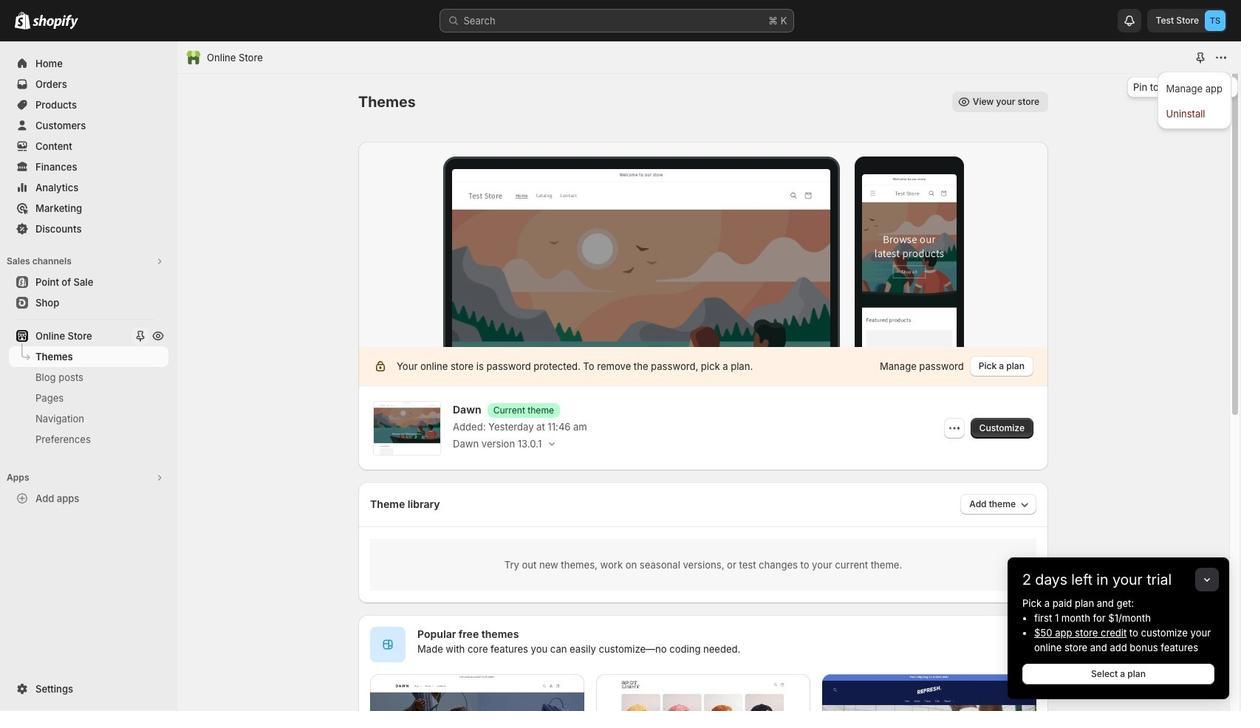 Task type: locate. For each thing, give the bounding box(es) containing it.
shopify image
[[15, 12, 30, 30]]

test store image
[[1205, 10, 1226, 31]]

tooltip
[[1128, 77, 1238, 98]]



Task type: describe. For each thing, give the bounding box(es) containing it.
online store image
[[186, 50, 201, 65]]

shopify image
[[33, 15, 78, 30]]



Task type: vqa. For each thing, say whether or not it's contained in the screenshot.
the right Sale
no



